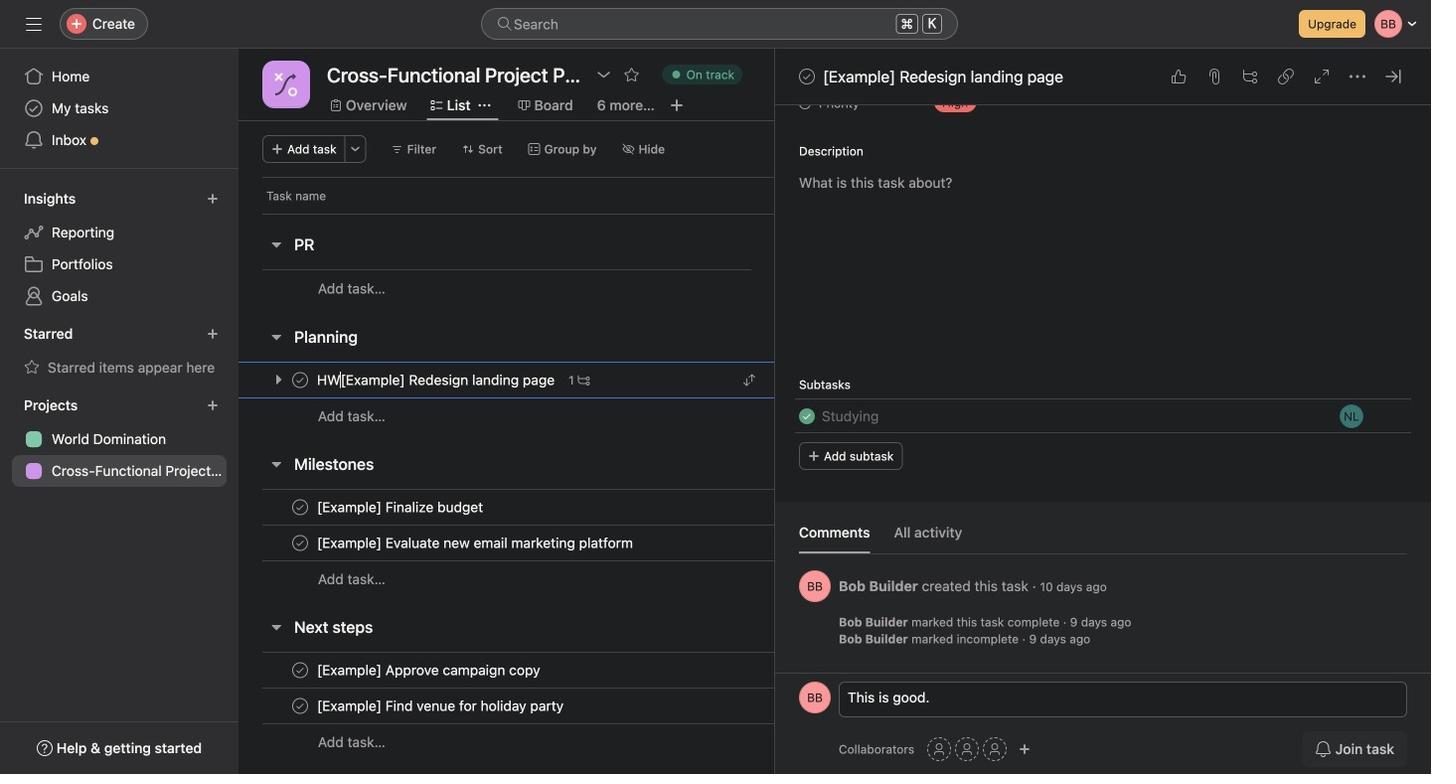 Task type: vqa. For each thing, say whether or not it's contained in the screenshot.
Add profile photo at left top
no



Task type: locate. For each thing, give the bounding box(es) containing it.
collapse task list for this group image for header planning tree grid
[[268, 329, 284, 345]]

0 vertical spatial collapse task list for this group image
[[268, 237, 284, 252]]

task name text field inside the "[example] finalize budget" cell
[[313, 497, 489, 517]]

task name text field inside [example] find venue for holiday party cell
[[313, 696, 570, 716]]

2 vertical spatial mark complete image
[[288, 694, 312, 718]]

1 vertical spatial mark complete checkbox
[[288, 531, 312, 555]]

mark complete checkbox inside [example] evaluate new email marketing platform cell
[[288, 531, 312, 555]]

2 vertical spatial mark complete checkbox
[[288, 659, 312, 682]]

insights element
[[0, 181, 239, 316]]

1 vertical spatial mark complete checkbox
[[288, 368, 312, 392]]

0 vertical spatial mark complete checkbox
[[288, 496, 312, 519]]

mark complete image inside [example] approve campaign copy cell
[[288, 659, 312, 682]]

2 vertical spatial mark complete checkbox
[[288, 694, 312, 718]]

Task Name text field
[[822, 406, 879, 427]]

add or remove collaborators image
[[1019, 744, 1031, 755]]

mark complete image for topmost mark complete option
[[795, 65, 819, 88]]

task name text field for mark complete option in the [example] find venue for holiday party cell
[[313, 696, 570, 716]]

open user profile image
[[799, 682, 831, 714]]

task name text field down [example] approve campaign copy cell
[[313, 696, 570, 716]]

copy task link image
[[1278, 69, 1294, 84]]

0 vertical spatial task name text field
[[313, 533, 639, 553]]

expand subtask list for the task [example] redesign landing page image
[[270, 372, 286, 388]]

Mark complete checkbox
[[288, 496, 312, 519], [288, 531, 312, 555], [288, 659, 312, 682]]

collapse task list for this group image for header milestones tree grid
[[268, 456, 284, 472]]

task name text field for collapse task list for this group image
[[313, 661, 546, 680]]

close details image
[[1386, 69, 1402, 84]]

2 vertical spatial task name text field
[[313, 661, 546, 680]]

tab list
[[799, 522, 1407, 555]]

3 mark complete checkbox from the top
[[288, 659, 312, 682]]

1 subtask image
[[578, 374, 590, 386]]

open user profile image
[[799, 571, 831, 602]]

attachments: add a file to this task, [example] redesign landing page image
[[1207, 69, 1223, 84]]

line_and_symbols image
[[274, 73, 298, 96]]

completed image
[[795, 405, 819, 428]]

Mark complete checkbox
[[795, 65, 819, 88], [288, 368, 312, 392], [288, 694, 312, 718]]

hide sidebar image
[[26, 16, 42, 32]]

1 task name text field from the top
[[313, 370, 561, 390]]

2 mark complete checkbox from the top
[[288, 531, 312, 555]]

edit comment document
[[840, 687, 1407, 731]]

mark complete image inside [example] evaluate new email marketing platform cell
[[288, 531, 312, 555]]

add items to starred image
[[207, 328, 219, 340]]

Task name text field
[[313, 370, 561, 390], [313, 497, 489, 517], [313, 661, 546, 680]]

task name text field for mark complete checkbox within [example] evaluate new email marketing platform cell
[[313, 533, 639, 553]]

1 vertical spatial mark complete image
[[288, 659, 312, 682]]

0 vertical spatial mark complete image
[[795, 65, 819, 88]]

mark complete image inside [example] find venue for holiday party cell
[[288, 694, 312, 718]]

mark complete image inside the "[example] finalize budget" cell
[[288, 496, 312, 519]]

2 vertical spatial mark complete image
[[288, 531, 312, 555]]

1 collapse task list for this group image from the top
[[268, 237, 284, 252]]

row
[[239, 177, 849, 214], [262, 213, 775, 215], [239, 269, 967, 307], [239, 398, 967, 434], [239, 489, 967, 526], [239, 525, 967, 562], [239, 561, 967, 597], [239, 652, 967, 689], [239, 688, 967, 725], [239, 724, 967, 760]]

1 vertical spatial collapse task list for this group image
[[268, 329, 284, 345]]

0 vertical spatial task name text field
[[313, 370, 561, 390]]

2 task name text field from the top
[[313, 497, 489, 517]]

3 collapse task list for this group image from the top
[[268, 456, 284, 472]]

mark complete checkbox inside [example] find venue for holiday party cell
[[288, 694, 312, 718]]

2 mark complete image from the top
[[288, 496, 312, 519]]

collapse task list for this group image
[[268, 237, 284, 252], [268, 329, 284, 345], [268, 456, 284, 472]]

task name text field for collapse task list for this group icon for header milestones tree grid
[[313, 497, 489, 517]]

None field
[[481, 8, 958, 40]]

1 vertical spatial mark complete image
[[288, 496, 312, 519]]

mark complete image for mark complete option in the [example] find venue for holiday party cell
[[288, 694, 312, 718]]

None text field
[[322, 57, 586, 92]]

mark complete checkbox inside [example] approve campaign copy cell
[[288, 659, 312, 682]]

2 task name text field from the top
[[313, 696, 570, 716]]

mark complete image for [example] evaluate new email marketing platform cell
[[288, 531, 312, 555]]

2 vertical spatial collapse task list for this group image
[[268, 456, 284, 472]]

task name text field down the "[example] finalize budget" cell
[[313, 533, 639, 553]]

1 vertical spatial task name text field
[[313, 497, 489, 517]]

2 collapse task list for this group image from the top
[[268, 329, 284, 345]]

0 vertical spatial mark complete image
[[288, 368, 312, 392]]

task name text field inside [example] approve campaign copy cell
[[313, 661, 546, 680]]

toggle assignee popover image
[[1340, 405, 1364, 428]]

list item
[[775, 399, 1431, 434]]

tab actions image
[[479, 99, 491, 111]]

1 task name text field from the top
[[313, 533, 639, 553]]

1 mark complete checkbox from the top
[[288, 496, 312, 519]]

3 task name text field from the top
[[313, 661, 546, 680]]

Task name text field
[[313, 533, 639, 553], [313, 696, 570, 716]]

[example] find venue for holiday party cell
[[239, 688, 775, 725]]

main content
[[775, 0, 1431, 673]]

header next steps tree grid
[[239, 652, 967, 760]]

mark complete checkbox inside the "[example] finalize budget" cell
[[288, 496, 312, 519]]

mark complete image
[[288, 368, 312, 392], [288, 496, 312, 519], [288, 531, 312, 555]]

1 vertical spatial task name text field
[[313, 696, 570, 716]]

header planning tree grid
[[239, 362, 967, 434]]

task name text field inside [example] evaluate new email marketing platform cell
[[313, 533, 639, 553]]

mark complete image
[[795, 65, 819, 88], [288, 659, 312, 682], [288, 694, 312, 718]]

mark complete checkbox inside [example] redesign landing page cell
[[288, 368, 312, 392]]

add tab image
[[669, 97, 685, 113]]

3 mark complete image from the top
[[288, 531, 312, 555]]



Task type: describe. For each thing, give the bounding box(es) containing it.
[example] redesign landing page cell
[[239, 362, 775, 399]]

0 likes. click to like this task image
[[1171, 69, 1187, 84]]

projects element
[[0, 388, 239, 491]]

global element
[[0, 49, 239, 168]]

task name text field inside [example] redesign landing page cell
[[313, 370, 561, 390]]

[example] finalize budget cell
[[239, 489, 775, 526]]

mark complete image for the "[example] finalize budget" cell
[[288, 496, 312, 519]]

mark complete checkbox for the "[example] finalize budget" cell
[[288, 496, 312, 519]]

collapse task list for this group image
[[268, 619, 284, 635]]

[example] evaluate new email marketing platform cell
[[239, 525, 775, 562]]

mark complete checkbox for [example] evaluate new email marketing platform cell
[[288, 531, 312, 555]]

new insights image
[[207, 193, 219, 205]]

more actions for this task image
[[1350, 69, 1366, 84]]

Completed checkbox
[[795, 405, 819, 428]]

show options image
[[596, 67, 612, 83]]

tab list inside [example] redesign landing page 'dialog'
[[799, 522, 1407, 555]]

new project or portfolio image
[[207, 400, 219, 412]]

full screen image
[[1314, 69, 1330, 84]]

[example] redesign landing page dialog
[[775, 0, 1431, 774]]

more actions image
[[350, 143, 361, 155]]

add subtask image
[[1242, 69, 1258, 84]]

[example] approve campaign copy cell
[[239, 652, 775, 689]]

starred element
[[0, 316, 239, 388]]

mark complete checkbox for [example] approve campaign copy cell
[[288, 659, 312, 682]]

0 vertical spatial mark complete checkbox
[[795, 65, 819, 88]]

mark complete image for mark complete checkbox in [example] approve campaign copy cell
[[288, 659, 312, 682]]

Search tasks, projects, and more text field
[[481, 8, 958, 40]]

add to starred image
[[624, 67, 640, 83]]

1 mark complete image from the top
[[288, 368, 312, 392]]

header milestones tree grid
[[239, 489, 967, 597]]

move tasks between sections image
[[744, 374, 755, 386]]



